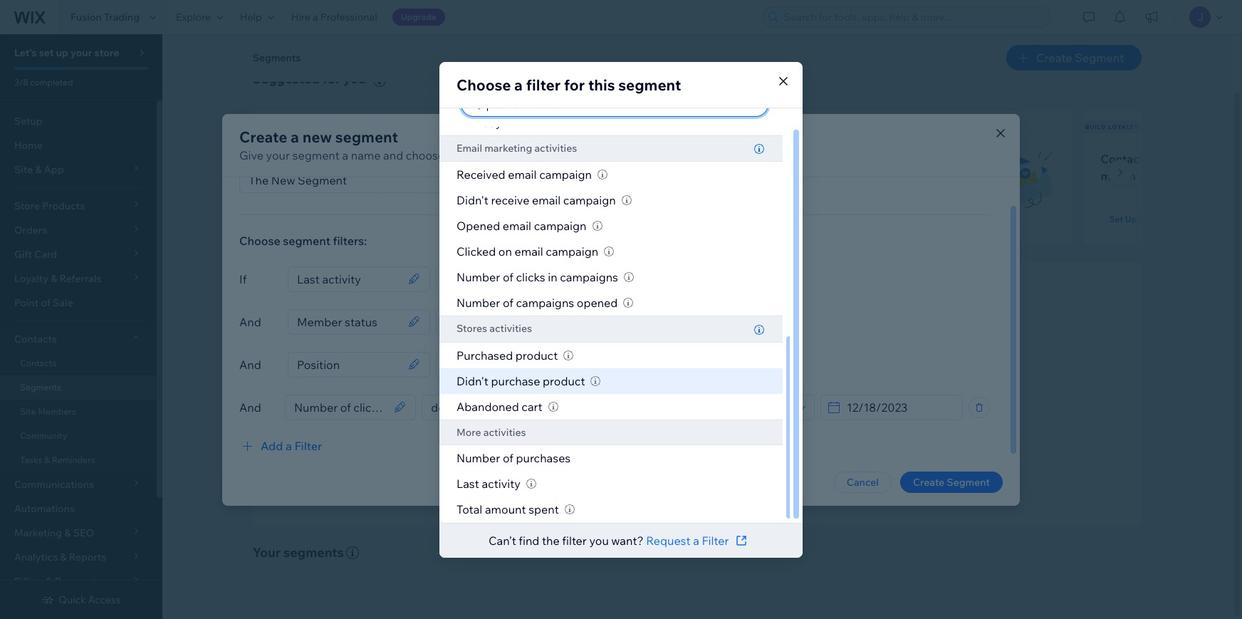 Task type: vqa. For each thing, say whether or not it's contained in the screenshot.
campaign
yes



Task type: locate. For each thing, give the bounding box(es) containing it.
up
[[294, 214, 306, 224], [571, 214, 583, 224], [848, 214, 860, 224], [1125, 214, 1137, 224]]

of up stores activities
[[503, 296, 513, 310]]

1 vertical spatial campaigns
[[516, 296, 574, 310]]

set up segment button for clicked
[[824, 211, 908, 228]]

spent
[[529, 502, 559, 516]]

choose segment filters:
[[239, 233, 367, 248]]

to right subscribed
[[332, 169, 343, 183]]

1 vertical spatial activities
[[489, 322, 532, 335]]

customers up email marketing activities option
[[572, 123, 615, 130]]

new inside new contacts who recently subscribed to your mailing list
[[270, 152, 294, 166]]

who for purchase
[[656, 152, 679, 166]]

2 horizontal spatial contacts
[[674, 403, 714, 416]]

contacts
[[1101, 152, 1150, 166], [14, 333, 57, 345], [20, 358, 57, 368]]

1 vertical spatial number
[[457, 296, 500, 310]]

e.g., Returning Customers field
[[244, 168, 455, 192]]

0 vertical spatial create segment
[[1036, 51, 1124, 65]]

filter
[[526, 75, 561, 94], [562, 533, 587, 547]]

clicks
[[516, 270, 545, 284]]

segment up name
[[335, 127, 398, 146]]

didn't for didn't receive email campaign
[[457, 193, 489, 208]]

0 horizontal spatial subscribers
[[272, 123, 321, 130]]

3 number from the top
[[457, 451, 500, 465]]

3 set up segment button from the left
[[824, 211, 908, 228]]

up down contacts with a birthday th
[[1125, 214, 1137, 224]]

0 vertical spatial on
[[864, 169, 878, 183]]

0 horizontal spatial to
[[332, 169, 343, 183]]

a inside potential customers who haven't made a purchase yet
[[621, 169, 628, 183]]

choose a condition field up more
[[427, 395, 532, 419]]

number down clicked
[[457, 270, 500, 284]]

reach
[[602, 382, 639, 398]]

who inside active email subscribers who clicked on your campaign
[[957, 152, 980, 166]]

0 horizontal spatial filter
[[294, 438, 322, 453]]

set up segment up choose segment filters:
[[278, 214, 345, 224]]

Search for tools, apps, help & more... field
[[780, 7, 1046, 27]]

your right clicked
[[881, 169, 905, 183]]

choose up the birthday
[[457, 75, 511, 94]]

0 vertical spatial to
[[332, 169, 343, 183]]

set for new contacts who recently subscribed to your mailing list
[[278, 214, 292, 224]]

you left want?
[[589, 533, 609, 547]]

0 vertical spatial purchase
[[630, 169, 680, 183]]

3 set from the left
[[832, 214, 846, 224]]

your down name
[[346, 169, 370, 183]]

number for number of purchases
[[457, 451, 500, 465]]

segment for set up segment 'button' corresponding to clicked
[[862, 214, 899, 224]]

set up segment button up choose segment filters:
[[270, 211, 354, 228]]

0 vertical spatial and
[[239, 314, 261, 329]]

choose a filter for this segment
[[457, 75, 681, 94]]

None field
[[293, 267, 404, 291], [293, 310, 404, 334], [293, 352, 404, 376], [290, 395, 390, 419], [293, 267, 404, 291], [293, 310, 404, 334], [293, 352, 404, 376], [290, 395, 390, 419]]

didn't up opened
[[457, 193, 489, 208]]

0 vertical spatial customers
[[572, 123, 615, 130]]

1 vertical spatial contacts
[[14, 333, 57, 345]]

purchase down the match.
[[630, 169, 680, 183]]

a right with
[[1178, 152, 1184, 166]]

a right the add
[[286, 438, 292, 453]]

campaigns up customers,
[[671, 422, 722, 435]]

2 set up segment from the left
[[555, 214, 622, 224]]

email inside 'reach the right target audience create specific groups of contacts that update automatically send personalized email campaigns to drive sales and build trust get to know your high-value customers, potential leads and more'
[[644, 422, 669, 435]]

for left this
[[564, 75, 585, 94]]

0 horizontal spatial and
[[383, 148, 403, 162]]

1 horizontal spatial create segment button
[[1007, 45, 1142, 71]]

choose
[[457, 75, 511, 94], [239, 233, 280, 248]]

point of sale link
[[0, 291, 157, 315]]

new for new subscribers
[[254, 123, 270, 130]]

1 up from the left
[[294, 214, 306, 224]]

create segment
[[1036, 51, 1124, 65], [913, 475, 990, 488]]

0 vertical spatial active
[[809, 123, 834, 130]]

for right suggested
[[323, 71, 340, 87]]

know
[[587, 442, 612, 454]]

3/8 completed
[[14, 77, 73, 88]]

1 horizontal spatial purchase
[[630, 169, 680, 183]]

your right up
[[71, 46, 92, 59]]

0 horizontal spatial who
[[345, 152, 368, 166]]

set up segment button down made
[[547, 211, 631, 228]]

1 didn't from the top
[[457, 193, 489, 208]]

potential
[[531, 123, 570, 130], [547, 152, 594, 166]]

on
[[864, 169, 878, 183], [499, 245, 512, 259]]

suggested for you
[[253, 71, 366, 87]]

2 horizontal spatial who
[[957, 152, 980, 166]]

contacts down new in the left of the page
[[296, 152, 343, 166]]

create segment button for segments
[[1007, 45, 1142, 71]]

activities down abandoned cart
[[483, 426, 526, 439]]

last activity
[[457, 476, 521, 491]]

request a filter link
[[646, 532, 750, 549]]

create
[[1036, 51, 1072, 65], [239, 127, 287, 146], [555, 403, 587, 416], [913, 475, 945, 488]]

hire a professional
[[291, 11, 377, 24]]

tasks
[[20, 454, 42, 465]]

2 horizontal spatial and
[[812, 442, 829, 454]]

1 horizontal spatial filter
[[702, 533, 729, 547]]

your segments
[[253, 544, 344, 560]]

0 vertical spatial segments
[[253, 51, 301, 64]]

the right find at the bottom
[[542, 533, 560, 547]]

1 vertical spatial create segment button
[[900, 471, 1003, 493]]

sales
[[762, 422, 785, 435]]

3 set up segment from the left
[[832, 214, 899, 224]]

up down clicked
[[848, 214, 860, 224]]

0 horizontal spatial select an option field
[[441, 310, 558, 334]]

campaigns up opened
[[560, 270, 618, 284]]

if
[[239, 272, 247, 286]]

set
[[39, 46, 54, 59]]

12/18/2023 field
[[843, 395, 958, 419]]

0 horizontal spatial create segment button
[[900, 471, 1003, 493]]

potential for potential customers who haven't made a purchase yet
[[547, 152, 594, 166]]

potential up email marketing activities
[[531, 123, 570, 130]]

and down "build"
[[812, 442, 829, 454]]

0 vertical spatial select an option field
[[441, 310, 558, 334]]

set up segment
[[278, 214, 345, 224], [555, 214, 622, 224], [832, 214, 899, 224], [1109, 214, 1176, 224]]

a right "hire"
[[313, 11, 318, 24]]

of inside 'reach the right target audience create specific groups of contacts that update automatically send personalized email campaigns to drive sales and build trust get to know your high-value customers, potential leads and more'
[[662, 403, 672, 416]]

a up email marketing activities
[[514, 75, 523, 94]]

and up 'leads'
[[787, 422, 805, 435]]

filter up potential customers
[[526, 75, 561, 94]]

to right get
[[575, 442, 584, 454]]

set up segment down made
[[555, 214, 622, 224]]

contacts up haven't
[[532, 148, 578, 162]]

list box containing birthday
[[440, 110, 796, 522]]

didn't
[[457, 193, 489, 208], [457, 374, 489, 388]]

1 horizontal spatial segments
[[253, 51, 301, 64]]

email up high- on the right of page
[[644, 422, 669, 435]]

new up give
[[254, 123, 270, 130]]

1 vertical spatial and
[[787, 422, 805, 435]]

received
[[457, 168, 506, 182]]

1 who from the left
[[345, 152, 368, 166]]

1 vertical spatial choose a condition field
[[441, 352, 558, 376]]

activities
[[535, 142, 577, 155], [489, 322, 532, 335], [483, 426, 526, 439]]

0 vertical spatial choose a condition field
[[441, 267, 558, 291]]

2 vertical spatial and
[[239, 400, 261, 414]]

of
[[503, 270, 513, 284], [503, 296, 513, 310], [41, 296, 50, 309], [662, 403, 672, 416], [503, 451, 513, 465]]

a inside button
[[286, 438, 292, 453]]

0 vertical spatial choose
[[457, 75, 511, 94]]

of left sale
[[41, 296, 50, 309]]

choose up if in the top left of the page
[[239, 233, 280, 248]]

who inside new contacts who recently subscribed to your mailing list
[[345, 152, 368, 166]]

activities down potential customers
[[535, 142, 577, 155]]

2 set from the left
[[555, 214, 569, 224]]

you
[[343, 71, 366, 87], [589, 533, 609, 547]]

and
[[383, 148, 403, 162], [787, 422, 805, 435], [812, 442, 829, 454]]

clicked on email campaign
[[457, 245, 599, 259]]

0 horizontal spatial you
[[343, 71, 366, 87]]

your
[[71, 46, 92, 59], [266, 148, 290, 162], [346, 169, 370, 183], [881, 169, 905, 183], [614, 442, 635, 454]]

set up segment down clicked
[[832, 214, 899, 224]]

1 horizontal spatial you
[[589, 533, 609, 547]]

1 vertical spatial product
[[543, 374, 585, 388]]

1 vertical spatial potential
[[547, 152, 594, 166]]

drive
[[736, 422, 760, 435]]

2 vertical spatial number
[[457, 451, 500, 465]]

0 vertical spatial contacts
[[1101, 152, 1150, 166]]

0 vertical spatial activities
[[535, 142, 577, 155]]

1 vertical spatial segments
[[20, 382, 61, 392]]

0 horizontal spatial choose
[[239, 233, 280, 248]]

1 vertical spatial filter
[[702, 533, 729, 547]]

0 vertical spatial potential
[[531, 123, 570, 130]]

purchase down purchased product
[[491, 374, 540, 388]]

1 vertical spatial purchase
[[491, 374, 540, 388]]

0 vertical spatial number
[[457, 270, 500, 284]]

number of clicks in campaigns
[[457, 270, 618, 284]]

1 set from the left
[[278, 214, 292, 224]]

potential inside potential customers who haven't made a purchase yet
[[547, 152, 594, 166]]

filter right find at the bottom
[[562, 533, 587, 547]]

customers up made
[[597, 152, 654, 166]]

activities for stores activities
[[489, 322, 532, 335]]

1 vertical spatial customers
[[597, 152, 654, 166]]

0 horizontal spatial for
[[323, 71, 340, 87]]

product up send
[[543, 374, 585, 388]]

set up segment down contacts with a birthday th
[[1109, 214, 1176, 224]]

3 who from the left
[[957, 152, 980, 166]]

sidebar element
[[0, 34, 162, 619]]

potential up haven't
[[547, 152, 594, 166]]

1 horizontal spatial choose
[[457, 75, 511, 94]]

1 vertical spatial new
[[270, 152, 294, 166]]

segments for the segments link
[[20, 382, 61, 392]]

0 horizontal spatial contacts
[[296, 152, 343, 166]]

2 vertical spatial activities
[[483, 426, 526, 439]]

Choose a condition field
[[441, 267, 558, 291], [441, 352, 558, 376], [427, 395, 532, 419]]

contacts inside create a new segment give your segment a name and choose the filters these contacts should match.
[[532, 148, 578, 162]]

of down right
[[662, 403, 672, 416]]

didn't down purchased on the bottom left of page
[[457, 374, 489, 388]]

campaigns inside 'reach the right target audience create specific groups of contacts that update automatically send personalized email campaigns to drive sales and build trust get to know your high-value customers, potential leads and more'
[[671, 422, 722, 435]]

2 vertical spatial contacts
[[20, 358, 57, 368]]

the up groups
[[642, 382, 662, 398]]

product up didn't purchase product
[[516, 348, 558, 362]]

0 vertical spatial new
[[254, 123, 270, 130]]

name
[[351, 148, 381, 162]]

0 vertical spatial product
[[516, 348, 558, 362]]

2 and from the top
[[239, 357, 261, 371]]

activities inside 'option'
[[483, 426, 526, 439]]

list containing new contacts who recently subscribed to your mailing list
[[250, 110, 1242, 245]]

customers
[[572, 123, 615, 130], [597, 152, 654, 166]]

set up segment button down contacts with a birthday th
[[1101, 211, 1185, 228]]

1 set up segment button from the left
[[270, 211, 354, 228]]

1 and from the top
[[239, 314, 261, 329]]

2 horizontal spatial the
[[642, 382, 662, 398]]

choose a condition field down clicked
[[441, 267, 558, 291]]

new subscribers
[[254, 123, 321, 130]]

your inside sidebar element
[[71, 46, 92, 59]]

0 vertical spatial the
[[447, 148, 465, 162]]

segments inside sidebar element
[[20, 382, 61, 392]]

segments up site members
[[20, 382, 61, 392]]

a left name
[[342, 148, 348, 162]]

a right made
[[621, 169, 628, 183]]

3 up from the left
[[848, 214, 860, 224]]

your right give
[[266, 148, 290, 162]]

1 number from the top
[[457, 270, 500, 284]]

you down professional
[[343, 71, 366, 87]]

explore
[[176, 11, 211, 24]]

set up segment for made
[[555, 214, 622, 224]]

find
[[519, 533, 540, 547]]

new
[[254, 123, 270, 130], [270, 152, 294, 166]]

up for subscribed
[[294, 214, 306, 224]]

0 horizontal spatial on
[[499, 245, 512, 259]]

choose
[[406, 148, 445, 162]]

segments
[[284, 544, 344, 560]]

1 horizontal spatial and
[[787, 422, 805, 435]]

hire
[[291, 11, 311, 24]]

create inside 'reach the right target audience create specific groups of contacts that update automatically send personalized email campaigns to drive sales and build trust get to know your high-value customers, potential leads and more'
[[555, 403, 587, 416]]

abandoned
[[457, 399, 519, 414]]

email inside active email subscribers who clicked on your campaign
[[860, 152, 890, 166]]

1 vertical spatial didn't
[[457, 374, 489, 388]]

up down haven't
[[571, 214, 583, 224]]

subscribers for email
[[836, 123, 884, 130]]

th
[[1235, 152, 1242, 166]]

segment down new in the left of the page
[[292, 148, 340, 162]]

of up activity
[[503, 451, 513, 465]]

segment
[[618, 75, 681, 94], [335, 127, 398, 146], [292, 148, 340, 162], [283, 233, 330, 248]]

2 vertical spatial campaigns
[[671, 422, 722, 435]]

campaign inside active email subscribers who clicked on your campaign
[[907, 169, 960, 183]]

4 set from the left
[[1109, 214, 1123, 224]]

choose for choose segment filters:
[[239, 233, 280, 248]]

your down personalized
[[614, 442, 635, 454]]

0 horizontal spatial filter
[[526, 75, 561, 94]]

trust
[[833, 422, 855, 435]]

1 horizontal spatial to
[[575, 442, 584, 454]]

let's set up your store
[[14, 46, 119, 59]]

filter
[[294, 438, 322, 453], [702, 533, 729, 547]]

1 horizontal spatial the
[[542, 533, 560, 547]]

segments up suggested
[[253, 51, 301, 64]]

2 didn't from the top
[[457, 374, 489, 388]]

opened
[[457, 219, 500, 233]]

a inside contacts with a birthday th
[[1178, 152, 1184, 166]]

activity
[[482, 476, 521, 491]]

set up segment button for made
[[547, 211, 631, 228]]

home
[[14, 139, 43, 152]]

of inside sidebar element
[[41, 296, 50, 309]]

this
[[588, 75, 615, 94]]

contacts inside "popup button"
[[14, 333, 57, 345]]

1 vertical spatial filter
[[562, 533, 587, 547]]

select an option field up drive
[[712, 395, 794, 419]]

customers for potential customers who haven't made a purchase yet
[[597, 152, 654, 166]]

update
[[737, 403, 771, 416]]

0 horizontal spatial create segment
[[913, 475, 990, 488]]

and up mailing
[[383, 148, 403, 162]]

in
[[548, 270, 558, 284]]

1 horizontal spatial on
[[864, 169, 878, 183]]

2 horizontal spatial to
[[724, 422, 734, 435]]

segments
[[253, 51, 301, 64], [20, 382, 61, 392]]

product
[[516, 348, 558, 362], [543, 374, 585, 388]]

and
[[239, 314, 261, 329], [239, 357, 261, 371], [239, 400, 261, 414]]

number of purchases
[[457, 451, 571, 465]]

segments for segments button
[[253, 51, 301, 64]]

active
[[809, 123, 834, 130], [824, 152, 858, 166]]

filter inside button
[[294, 438, 322, 453]]

number up stores
[[457, 296, 500, 310]]

1 vertical spatial choose
[[239, 233, 280, 248]]

the inside create a new segment give your segment a name and choose the filters these contacts should match.
[[447, 148, 465, 162]]

list box
[[440, 110, 796, 522]]

1 horizontal spatial filter
[[562, 533, 587, 547]]

filters:
[[333, 233, 367, 248]]

0 horizontal spatial segments
[[20, 382, 61, 392]]

number of campaigns opened
[[457, 296, 618, 310]]

campaigns down in
[[516, 296, 574, 310]]

received email campaign
[[457, 168, 592, 182]]

members
[[38, 406, 76, 417]]

amount
[[485, 502, 526, 516]]

2 horizontal spatial subscribers
[[892, 152, 955, 166]]

1 horizontal spatial who
[[656, 152, 679, 166]]

1 set up segment from the left
[[278, 214, 345, 224]]

2 vertical spatial the
[[542, 533, 560, 547]]

email up clicked
[[860, 152, 890, 166]]

2 set up segment button from the left
[[547, 211, 631, 228]]

0 vertical spatial you
[[343, 71, 366, 87]]

create segment button for cancel
[[900, 471, 1003, 493]]

want?
[[611, 533, 644, 547]]

0 horizontal spatial the
[[447, 148, 465, 162]]

the left "filters"
[[447, 148, 465, 162]]

2 number from the top
[[457, 296, 500, 310]]

2 up from the left
[[571, 214, 583, 224]]

0 vertical spatial didn't
[[457, 193, 489, 208]]

segment for fourth set up segment 'button' from the left
[[1139, 214, 1176, 224]]

contacts down contacts "popup button"
[[20, 358, 57, 368]]

&
[[44, 454, 50, 465]]

up up choose segment filters:
[[294, 214, 306, 224]]

contacts down point of sale
[[14, 333, 57, 345]]

filter right the add
[[294, 438, 322, 453]]

set for active email subscribers who clicked on your campaign
[[832, 214, 846, 224]]

1 horizontal spatial create segment
[[1036, 51, 1124, 65]]

a right request on the bottom
[[693, 533, 699, 547]]

who for your
[[345, 152, 368, 166]]

Select an option field
[[441, 310, 558, 334], [712, 395, 794, 419]]

subscribers inside active email subscribers who clicked on your campaign
[[892, 152, 955, 166]]

activities up purchased product
[[489, 322, 532, 335]]

2 who from the left
[[656, 152, 679, 166]]

Search filters field
[[483, 92, 764, 116]]

site
[[20, 406, 36, 417]]

contacts down loyalty
[[1101, 152, 1150, 166]]

email down these
[[508, 168, 537, 182]]

number down more
[[457, 451, 500, 465]]

select an option field up purchased product
[[441, 310, 558, 334]]

0 vertical spatial create segment button
[[1007, 45, 1142, 71]]

and inside create a new segment give your segment a name and choose the filters these contacts should match.
[[383, 148, 403, 162]]

filter right request on the bottom
[[702, 533, 729, 547]]

to left drive
[[724, 422, 734, 435]]

0 vertical spatial and
[[383, 148, 403, 162]]

email marketing activities option
[[440, 135, 783, 162]]

potential for potential customers
[[531, 123, 570, 130]]

1 vertical spatial select an option field
[[712, 395, 794, 419]]

list
[[250, 110, 1242, 245]]

1 vertical spatial and
[[239, 357, 261, 371]]

choose a condition field down stores activities
[[441, 352, 558, 376]]

active inside active email subscribers who clicked on your campaign
[[824, 152, 858, 166]]

set up segment for clicked
[[832, 214, 899, 224]]

0 horizontal spatial purchase
[[491, 374, 540, 388]]

customers inside potential customers who haven't made a purchase yet
[[597, 152, 654, 166]]

1 horizontal spatial contacts
[[532, 148, 578, 162]]

who inside potential customers who haven't made a purchase yet
[[656, 152, 679, 166]]

of left clicks
[[503, 270, 513, 284]]

1 vertical spatial create segment
[[913, 475, 990, 488]]

0 vertical spatial filter
[[294, 438, 322, 453]]

1 horizontal spatial subscribers
[[836, 123, 884, 130]]

fusion
[[71, 11, 102, 24]]

1 vertical spatial active
[[824, 152, 858, 166]]

total amount spent
[[457, 502, 559, 516]]

filter for request a filter
[[702, 533, 729, 547]]

contacts down right
[[674, 403, 714, 416]]

your inside active email subscribers who clicked on your campaign
[[881, 169, 905, 183]]

1 vertical spatial the
[[642, 382, 662, 398]]

set up segment button down clicked
[[824, 211, 908, 228]]

2 vertical spatial choose a condition field
[[427, 395, 532, 419]]

segments inside button
[[253, 51, 301, 64]]

stores activities
[[457, 322, 532, 335]]

new up subscribed
[[270, 152, 294, 166]]

active for active subscribers
[[809, 123, 834, 130]]



Task type: describe. For each thing, give the bounding box(es) containing it.
contacts inside new contacts who recently subscribed to your mailing list
[[296, 152, 343, 166]]

up for clicked
[[848, 214, 860, 224]]

didn't purchase product
[[457, 374, 585, 388]]

segments link
[[0, 375, 157, 400]]

stores activities option
[[440, 316, 783, 342]]

groups
[[627, 403, 660, 416]]

quick access
[[59, 593, 121, 606]]

segment right this
[[618, 75, 681, 94]]

haven't
[[547, 169, 586, 183]]

point
[[14, 296, 39, 309]]

your inside create a new segment give your segment a name and choose the filters these contacts should match.
[[266, 148, 290, 162]]

set up segment for subscribed
[[278, 214, 345, 224]]

total
[[457, 502, 482, 516]]

subscribed
[[270, 169, 329, 183]]

recently
[[371, 152, 414, 166]]

more
[[457, 426, 481, 439]]

filters
[[467, 148, 498, 162]]

contacts inside 'reach the right target audience create specific groups of contacts that update automatically send personalized email campaigns to drive sales and build trust get to know your high-value customers, potential leads and more'
[[674, 403, 714, 416]]

request
[[646, 533, 691, 547]]

should
[[581, 148, 617, 162]]

professional
[[320, 11, 377, 24]]

trading
[[104, 11, 140, 24]]

segment left filters:
[[283, 233, 330, 248]]

number for number of campaigns opened
[[457, 296, 500, 310]]

hire a professional link
[[283, 0, 386, 34]]

up for made
[[571, 214, 583, 224]]

0 vertical spatial filter
[[526, 75, 561, 94]]

email
[[457, 142, 482, 155]]

2 vertical spatial and
[[812, 442, 829, 454]]

automations link
[[0, 497, 157, 521]]

value
[[660, 442, 685, 454]]

receive
[[491, 193, 530, 208]]

your
[[253, 544, 281, 560]]

contacts for contacts "popup button"
[[14, 333, 57, 345]]

didn't for didn't purchase product
[[457, 374, 489, 388]]

stores
[[457, 322, 487, 335]]

customers,
[[687, 442, 739, 454]]

add
[[261, 438, 283, 453]]

get
[[555, 442, 573, 454]]

send
[[555, 422, 580, 435]]

on inside active email subscribers who clicked on your campaign
[[864, 169, 878, 183]]

audience
[[737, 382, 792, 398]]

fusion trading
[[71, 11, 140, 24]]

give
[[239, 148, 264, 162]]

new for new contacts who recently subscribed to your mailing list
[[270, 152, 294, 166]]

build loyalty
[[1086, 123, 1139, 130]]

to inside new contacts who recently subscribed to your mailing list
[[332, 169, 343, 183]]

1 vertical spatial you
[[589, 533, 609, 547]]

number for number of clicks in campaigns
[[457, 270, 500, 284]]

contacts for contacts link
[[20, 358, 57, 368]]

1 horizontal spatial for
[[564, 75, 585, 94]]

segment for set up segment 'button' corresponding to made
[[585, 214, 622, 224]]

tasks & reminders
[[20, 454, 95, 465]]

upgrade
[[401, 11, 437, 22]]

contacts button
[[0, 327, 157, 351]]

4 set up segment from the left
[[1109, 214, 1176, 224]]

abandoned cart
[[457, 399, 543, 414]]

of for purchases
[[503, 451, 513, 465]]

active for active email subscribers who clicked on your campaign
[[824, 152, 858, 166]]

community link
[[0, 424, 157, 448]]

Select a date field
[[606, 267, 722, 291]]

new contacts who recently subscribed to your mailing list
[[270, 152, 430, 183]]

segments button
[[245, 47, 308, 68]]

your inside 'reach the right target audience create specific groups of contacts that update automatically send personalized email campaigns to drive sales and build trust get to know your high-value customers, potential leads and more'
[[614, 442, 635, 454]]

opened
[[577, 296, 618, 310]]

access
[[88, 593, 121, 606]]

email marketing activities
[[457, 142, 577, 155]]

email down receive
[[503, 219, 531, 233]]

new
[[302, 127, 332, 146]]

customers for potential customers
[[572, 123, 615, 130]]

0 vertical spatial campaigns
[[560, 270, 618, 284]]

choose for choose a filter for this segment
[[457, 75, 511, 94]]

that
[[716, 403, 735, 416]]

4 set up segment button from the left
[[1101, 211, 1185, 228]]

quick
[[59, 593, 86, 606]]

4 up from the left
[[1125, 214, 1137, 224]]

build
[[807, 422, 831, 435]]

Enter a number text field
[[568, 395, 681, 419]]

more activities option
[[440, 419, 783, 445]]

completed
[[30, 77, 73, 88]]

target
[[697, 382, 734, 398]]

more activities
[[457, 426, 526, 439]]

more
[[831, 442, 856, 454]]

store
[[94, 46, 119, 59]]

mailing
[[372, 169, 412, 183]]

match.
[[619, 148, 656, 162]]

high-
[[637, 442, 660, 454]]

create a new segment give your segment a name and choose the filters these contacts should match.
[[239, 127, 656, 162]]

your inside new contacts who recently subscribed to your mailing list
[[346, 169, 370, 183]]

leads
[[785, 442, 809, 454]]

site members
[[20, 406, 76, 417]]

of for clicks
[[503, 270, 513, 284]]

clicked
[[457, 245, 496, 259]]

contacts with a birthday th
[[1101, 152, 1242, 183]]

tasks & reminders link
[[0, 448, 157, 472]]

suggested
[[253, 71, 320, 87]]

set for potential customers who haven't made a purchase yet
[[555, 214, 569, 224]]

can't find the filter you want?
[[489, 533, 646, 547]]

1 horizontal spatial select an option field
[[712, 395, 794, 419]]

activities for more activities
[[483, 426, 526, 439]]

1 vertical spatial on
[[499, 245, 512, 259]]

marketing
[[485, 142, 532, 155]]

active email subscribers who clicked on your campaign
[[824, 152, 980, 183]]

contacts link
[[0, 351, 157, 375]]

cart
[[522, 399, 543, 414]]

purchase inside potential customers who haven't made a purchase yet
[[630, 169, 680, 183]]

set up segment button for subscribed
[[270, 211, 354, 228]]

1 vertical spatial to
[[724, 422, 734, 435]]

specific
[[589, 403, 625, 416]]

of for sale
[[41, 296, 50, 309]]

of for campaigns
[[503, 296, 513, 310]]

email down haven't
[[532, 193, 561, 208]]

can't
[[489, 533, 516, 547]]

last
[[457, 476, 479, 491]]

email up clicks
[[515, 245, 543, 259]]

create inside create a new segment give your segment a name and choose the filters these contacts should match.
[[239, 127, 287, 146]]

automations
[[14, 502, 75, 515]]

with
[[1152, 152, 1175, 166]]

community
[[20, 430, 67, 441]]

point of sale
[[14, 296, 73, 309]]

3 and from the top
[[239, 400, 261, 414]]

subscribers for contacts
[[272, 123, 321, 130]]

clicked
[[824, 169, 862, 183]]

purchases
[[516, 451, 571, 465]]

quick access button
[[42, 593, 121, 606]]

filter for add a filter
[[294, 438, 322, 453]]

potential
[[741, 442, 782, 454]]

2 vertical spatial to
[[575, 442, 584, 454]]

birthday
[[457, 115, 502, 130]]

purchased
[[457, 348, 513, 362]]

the inside 'reach the right target audience create specific groups of contacts that update automatically send personalized email campaigns to drive sales and build trust get to know your high-value customers, potential leads and more'
[[642, 382, 662, 398]]

birthday
[[1187, 152, 1232, 166]]

yet
[[682, 169, 699, 183]]

a left new in the left of the page
[[291, 127, 299, 146]]

upgrade button
[[392, 9, 445, 26]]

potential customers
[[531, 123, 615, 130]]

segment for subscribed's set up segment 'button'
[[308, 214, 345, 224]]

contacts inside contacts with a birthday th
[[1101, 152, 1150, 166]]



